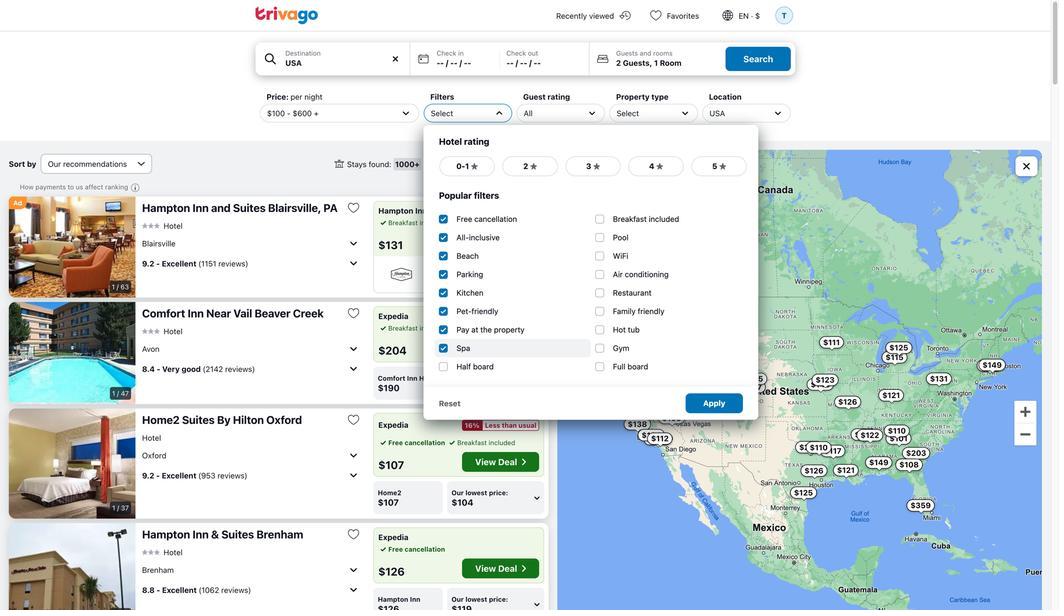 Task type: locate. For each thing, give the bounding box(es) containing it.
2 9.2 from the top
[[142, 471, 154, 480]]

1 vertical spatial view deal button
[[462, 452, 539, 472]]

0 vertical spatial comfort
[[142, 307, 185, 320]]

1 horizontal spatial $125 button
[[886, 342, 912, 354]]

0 vertical spatial $126 button
[[834, 396, 861, 408]]

1 horizontal spatial $131
[[930, 374, 948, 383]]

hampton inn image
[[378, 267, 425, 282]]

$131 inside button
[[930, 374, 948, 383]]

1 down rooms
[[654, 58, 658, 67]]

1 horizontal spatial $111 button
[[819, 336, 844, 349]]

lowest
[[466, 375, 487, 382], [466, 489, 487, 497], [466, 596, 487, 603]]

reviews) for &
[[221, 586, 251, 595]]

hampton inn inside button
[[378, 596, 420, 603]]

0 vertical spatial 9.2
[[142, 259, 154, 268]]

0 horizontal spatial select
[[431, 109, 453, 118]]

pay up spa
[[457, 325, 469, 334]]

viewed
[[589, 11, 614, 20]]

1 vertical spatial $125 button
[[790, 487, 817, 499]]

hampton inn & suites brenham
[[142, 528, 303, 541]]

our
[[452, 375, 464, 382], [452, 489, 464, 497], [452, 596, 464, 603]]

check for check out -- / -- / --
[[506, 49, 526, 57]]

$125 down "$268" button
[[794, 488, 813, 497]]

our inside our lowest price: $104
[[452, 489, 464, 497]]

1 vertical spatial $121 button
[[833, 464, 859, 477]]

view deal down pay at the property button
[[475, 237, 517, 247]]

friendly
[[472, 307, 498, 316], [638, 307, 665, 316]]

0 vertical spatial the
[[479, 219, 489, 227]]

$107 inside home2 $107
[[378, 497, 399, 508]]

hampton inn
[[378, 206, 427, 215], [431, 263, 471, 271], [378, 596, 420, 603]]

3 lowest from the top
[[466, 596, 487, 603]]

pay at the property button
[[449, 218, 518, 228]]

home2 inside button
[[142, 413, 180, 426]]

view down pay at the property button
[[475, 237, 496, 247]]

$121 down $117 button
[[837, 466, 855, 475]]

t button
[[773, 0, 795, 31]]

4 hotel button from the top
[[142, 548, 183, 557]]

home2 suites by hilton oxford, (oxford, usa) image
[[9, 409, 135, 519]]

1 9.2 from the top
[[142, 259, 154, 268]]

hampton inn and suites blairsville, pa, (blairsville, usa) image
[[9, 197, 135, 298]]

2 view from the top
[[475, 457, 496, 467]]

$111 button down the gym
[[611, 356, 635, 368]]

and up blairsville button
[[211, 201, 231, 214]]

recently viewed button
[[543, 0, 641, 31]]

select down property
[[617, 109, 639, 118]]

breakfast included button down "pet-friendly" "checkbox"
[[378, 323, 446, 333]]

at up the all-inclusive
[[471, 219, 478, 227]]

price: per night
[[267, 92, 323, 101]]

WiFi checkbox
[[595, 252, 604, 260]]

creek
[[293, 307, 324, 320]]

view deal for $126
[[475, 563, 517, 574]]

deal
[[498, 237, 517, 247], [498, 457, 517, 467], [498, 563, 517, 574]]

1 vertical spatial $126 button
[[801, 465, 828, 477]]

1 vertical spatial expedia
[[378, 421, 409, 430]]

view deal button for $131
[[462, 232, 539, 252]]

breakfast for breakfast included button to the middle
[[388, 324, 418, 332]]

view deal button down pay at the property button
[[462, 232, 539, 252]]

breakfast left pay at the property checkbox
[[388, 324, 418, 332]]

brenham up 8.8
[[142, 566, 174, 575]]

2 vertical spatial breakfast included button
[[447, 438, 515, 448]]

2 lowest from the top
[[466, 489, 487, 497]]

2 vertical spatial view deal
[[475, 563, 517, 574]]

our for $204
[[452, 375, 464, 382]]

rating right guest
[[548, 92, 570, 101]]

0 horizontal spatial $110
[[810, 443, 828, 452]]

cancellation down reset
[[405, 439, 445, 447]]

board up "our lowest price: $190"
[[473, 362, 494, 371]]

$203 button
[[902, 447, 930, 459]]

0 vertical spatial $107
[[855, 430, 873, 439]]

free cancellation button up hampton inn button at the bottom of the page
[[378, 544, 445, 554]]

vail
[[234, 307, 252, 320]]

apply
[[703, 399, 725, 408]]

price:
[[267, 92, 289, 101]]

breakfast left free cancellation option
[[388, 219, 418, 227]]

pay up all-
[[458, 219, 470, 227]]

oxford right hilton
[[266, 413, 302, 426]]

property
[[616, 92, 650, 101]]

1 horizontal spatial select
[[617, 109, 639, 118]]

$109 button
[[658, 412, 685, 424]]

view up our lowest price: $104
[[475, 457, 496, 467]]

$190 inside comfort inn hotels $190
[[378, 383, 400, 393]]

found:
[[369, 160, 391, 169]]

breakfast included button up all-inclusive checkbox
[[378, 218, 446, 228]]

view deal button for $126
[[462, 559, 539, 579]]

1 horizontal spatial $190
[[452, 383, 473, 393]]

reviews) right (1151
[[218, 259, 248, 268]]

1 horizontal spatial expect
[[477, 278, 498, 286]]

$111 down the gym
[[614, 357, 631, 366]]

0 vertical spatial expedia
[[378, 312, 409, 321]]

1 vertical spatial our
[[452, 489, 464, 497]]

hotel button for comfort
[[142, 326, 183, 336]]

home2 $107
[[378, 489, 402, 508]]

1 horizontal spatial oxford
[[266, 413, 302, 426]]

1 vertical spatial rating
[[464, 136, 489, 147]]

suites up blairsville button
[[233, 201, 266, 214]]

$121 button down $115 button
[[879, 389, 904, 402]]

1 price: from the top
[[489, 375, 508, 382]]

trivago logo image
[[256, 7, 318, 24]]

0 vertical spatial $149
[[983, 360, 1002, 370]]

1 horizontal spatial $121 button
[[879, 389, 904, 402]]

pay at the property down pet-friendly
[[457, 325, 525, 334]]

view deal up our lowest price: button
[[475, 563, 517, 574]]

hot
[[613, 325, 626, 334]]

guest
[[523, 92, 546, 101]]

0 vertical spatial $121 button
[[879, 389, 904, 402]]

1 friendly from the left
[[472, 307, 498, 316]]

$126 down "$268" button
[[805, 466, 824, 475]]

2 hotel button from the top
[[142, 326, 183, 336]]

view deal button up our lowest price: button
[[462, 559, 539, 579]]

reviews) right (953
[[218, 471, 247, 480]]

1 inside button
[[465, 162, 469, 171]]

0 vertical spatial free cancellation button
[[378, 438, 445, 448]]

0 horizontal spatial $111
[[614, 357, 631, 366]]

free cancellation up hampton inn button at the bottom of the page
[[388, 546, 445, 553]]

2 vertical spatial cancellation
[[405, 546, 445, 553]]

1 vertical spatial $104
[[452, 497, 473, 508]]

full
[[613, 362, 626, 371]]

1
[[654, 58, 658, 67], [465, 162, 469, 171], [112, 283, 115, 291], [112, 390, 115, 397], [112, 504, 115, 512]]

$121 down $115 button
[[882, 391, 900, 400]]

lowest inside "our lowest price: $190"
[[466, 375, 487, 382]]

expedia down hampton inn image
[[378, 312, 409, 321]]

0 vertical spatial home2
[[142, 413, 180, 426]]

0 vertical spatial $131
[[378, 239, 403, 251]]

excellent left (1062
[[162, 586, 197, 595]]

expedia down home2 $107 at the left
[[378, 533, 409, 542]]

Parking checkbox
[[439, 270, 448, 279]]

$149
[[983, 360, 1002, 370], [869, 458, 889, 467]]

0 horizontal spatial $204
[[378, 344, 407, 357]]

2 expedia from the top
[[378, 421, 409, 430]]

3 deal from the top
[[498, 563, 517, 574]]

2 deal from the top
[[498, 457, 517, 467]]

$115 button
[[882, 351, 907, 364]]

2 vertical spatial lowest
[[466, 596, 487, 603]]

check inside the check in -- / -- / --
[[437, 49, 456, 57]]

$107 button
[[851, 429, 877, 441]]

friendly up tub
[[638, 307, 665, 316]]

$131
[[378, 239, 403, 251], [930, 374, 948, 383]]

deal for $107
[[498, 457, 517, 467]]

0 vertical spatial view deal
[[475, 237, 517, 247]]

hotel button
[[142, 221, 183, 231], [142, 326, 183, 336], [142, 433, 161, 443], [142, 548, 183, 557]]

1 inside guests and rooms 2 guests, 1 room
[[654, 58, 658, 67]]

check inside check out -- / -- / --
[[506, 49, 526, 57]]

1 vertical spatial view
[[475, 457, 496, 467]]

2 board from the left
[[628, 362, 648, 371]]

37
[[121, 504, 129, 512]]

comfort inside comfort inn hotels $190
[[378, 375, 405, 382]]

breakfast included down "pet-friendly" "checkbox"
[[388, 324, 446, 332]]

rating for guest rating
[[548, 92, 570, 101]]

2 vertical spatial view
[[475, 563, 496, 574]]

reviews) down avon button on the left bottom
[[225, 364, 255, 374]]

recently
[[556, 11, 587, 20]]

0 vertical spatial suites
[[233, 201, 266, 214]]

1 board from the left
[[473, 362, 494, 371]]

free
[[457, 215, 472, 224], [388, 439, 403, 447], [388, 546, 403, 553]]

view deal for $107
[[475, 457, 517, 467]]

property type
[[616, 92, 669, 101]]

$
[[755, 11, 760, 20]]

comfort left hotels
[[378, 375, 405, 382]]

$110 inside $110 $359
[[888, 426, 906, 435]]

en · $
[[739, 11, 760, 20]]

0 horizontal spatial expect
[[431, 278, 453, 286]]

1 left the 47 on the left bottom of page
[[112, 390, 115, 397]]

0 vertical spatial and
[[640, 49, 651, 57]]

$117 button
[[820, 445, 845, 457]]

$111 up $123
[[823, 338, 840, 347]]

0 vertical spatial $125
[[890, 343, 908, 352]]

Destination search field
[[285, 57, 403, 69]]

3 our from the top
[[452, 596, 464, 603]]

our inside "our lowest price: $190"
[[452, 375, 464, 382]]

the up "inclusive"
[[479, 219, 489, 227]]

1 horizontal spatial $204
[[730, 382, 751, 391]]

breakfast included button
[[378, 218, 446, 228], [378, 323, 446, 333], [447, 438, 515, 448]]

suites right & on the bottom left of the page
[[221, 528, 254, 541]]

cancellation up "inclusive"
[[474, 215, 517, 224]]

friendly for pet-friendly
[[472, 307, 498, 316]]

1 horizontal spatial friendly
[[638, 307, 665, 316]]

free cancellation up "inclusive"
[[457, 215, 517, 224]]

rating up sites
[[464, 136, 489, 147]]

price: inside button
[[489, 596, 508, 603]]

2 vertical spatial expedia
[[378, 533, 409, 542]]

1 lowest from the top
[[466, 375, 487, 382]]

1 vertical spatial 9.2
[[142, 471, 154, 480]]

$190 inside "our lowest price: $190"
[[452, 383, 473, 393]]

view deal button down 16% less than usual
[[462, 452, 539, 472]]

2 inside guests and rooms 2 guests, 1 room
[[616, 58, 621, 67]]

$126 button down "$268" button
[[801, 465, 828, 477]]

to
[[68, 183, 74, 191]]

lowest inside our lowest price: $104
[[466, 489, 487, 497]]

hampton inside button
[[378, 596, 408, 603]]

view up our lowest price:
[[475, 563, 496, 574]]

1 horizontal spatial check
[[506, 49, 526, 57]]

1 horizontal spatial comfort
[[378, 375, 405, 382]]

2 vertical spatial suites
[[221, 528, 254, 541]]

the
[[479, 219, 489, 227], [480, 325, 492, 334]]

popular
[[439, 190, 472, 201]]

$126 down $123 button
[[838, 397, 857, 407]]

+
[[314, 109, 319, 118]]

breakfast included down less at the bottom left
[[457, 439, 515, 447]]

breakfast up pool
[[613, 215, 647, 224]]

brenham up brenham button
[[256, 528, 303, 541]]

our inside our lowest price: button
[[452, 596, 464, 603]]

0 vertical spatial our
[[452, 375, 464, 382]]

1 vertical spatial pay
[[457, 325, 469, 334]]

$121 button down $117 button
[[833, 464, 859, 477]]

Half board checkbox
[[439, 362, 448, 371]]

reviews) for and
[[218, 259, 248, 268]]

2 our from the top
[[452, 489, 464, 497]]

3 view from the top
[[475, 563, 496, 574]]

stays
[[347, 160, 367, 169]]

$100 - $600 +
[[267, 109, 319, 118]]

$131 button
[[926, 373, 952, 385]]

9.2 for hampton inn and suites blairsville, pa
[[142, 259, 154, 268]]

1 vertical spatial home2
[[378, 489, 402, 497]]

excellent left (953
[[162, 471, 196, 480]]

1 vertical spatial $131
[[930, 374, 948, 383]]

expedia for $204
[[378, 312, 409, 321]]

stays found: 1000+
[[347, 160, 420, 169]]

$111
[[823, 338, 840, 347], [614, 357, 631, 366]]

us
[[76, 183, 83, 191]]

0 vertical spatial $125 button
[[886, 342, 912, 354]]

how payments to us affect ranking button
[[20, 183, 142, 194]]

check left "out"
[[506, 49, 526, 57]]

friendly for family friendly
[[638, 307, 665, 316]]

0 horizontal spatial $104
[[452, 497, 473, 508]]

0 horizontal spatial $190
[[378, 383, 400, 393]]

2 view deal button from the top
[[462, 452, 539, 472]]

deal down pay at the property button
[[498, 237, 517, 247]]

property
[[491, 219, 518, 227], [494, 325, 525, 334]]

and up guests,
[[640, 49, 651, 57]]

map region
[[557, 150, 1042, 610]]

home2 for home2 suites by hilton oxford
[[142, 413, 180, 426]]

$190 for comfort inn hotels $190
[[378, 383, 400, 393]]

price: inside "our lowest price: $190"
[[489, 375, 508, 382]]

friendly down 'kitchen'
[[472, 307, 498, 316]]

free cancellation button down reset button
[[378, 438, 445, 448]]

1 for home2 suites by hilton oxford
[[112, 504, 115, 512]]

Kitchen checkbox
[[439, 288, 448, 297]]

family
[[613, 307, 636, 316]]

1 vertical spatial 2
[[523, 162, 528, 171]]

0 horizontal spatial $149
[[869, 458, 889, 467]]

$125 up $115
[[890, 343, 908, 352]]

1 at from the top
[[471, 219, 478, 227]]

1 our from the top
[[452, 375, 464, 382]]

16% less than usual
[[465, 422, 536, 429]]

0 vertical spatial $110 button
[[884, 425, 910, 437]]

0 vertical spatial brenham
[[256, 528, 303, 541]]

$159 button
[[616, 325, 643, 337]]

$239
[[648, 435, 668, 444]]

0 horizontal spatial $125 button
[[790, 487, 817, 499]]

9.2 - excellent (953 reviews)
[[142, 471, 247, 480]]

suites left by
[[182, 413, 215, 426]]

our for $107
[[452, 489, 464, 497]]

3 view deal button from the top
[[462, 559, 539, 579]]

1 expedia from the top
[[378, 312, 409, 321]]

parking
[[457, 270, 483, 279]]

$190 for our lowest price: $190
[[452, 383, 473, 393]]

1 vertical spatial cancellation
[[405, 439, 445, 447]]

9.2 - excellent (1151 reviews)
[[142, 259, 248, 268]]

our lowest price: $104
[[452, 489, 508, 508]]

0 vertical spatial lowest
[[466, 375, 487, 382]]

1 horizontal spatial home2
[[378, 489, 402, 497]]

1 horizontal spatial $111
[[823, 338, 840, 347]]

Destination field
[[256, 42, 410, 75]]

excellent left (1151
[[162, 259, 196, 268]]

2 vertical spatial $126
[[378, 565, 405, 578]]

$111 button up $123
[[819, 336, 844, 349]]

at down pet-friendly
[[471, 325, 478, 334]]

$126 button down $123 button
[[834, 396, 861, 408]]

hampton inn & suites brenham, (brenham, usa) image
[[9, 523, 135, 610]]

0 horizontal spatial $149 button
[[865, 457, 893, 469]]

hotels
[[419, 375, 441, 382]]

1 left 37
[[112, 504, 115, 512]]

breakfast down the 16%
[[457, 439, 487, 447]]

1 horizontal spatial $126
[[805, 466, 824, 475]]

1 deal from the top
[[498, 237, 517, 247]]

0 vertical spatial view
[[475, 237, 496, 247]]

2 expect from the left
[[477, 278, 498, 286]]

free cancellation down reset button
[[388, 439, 445, 447]]

3 view deal from the top
[[475, 563, 517, 574]]

0 vertical spatial $121
[[882, 391, 900, 400]]

$359
[[911, 501, 931, 510]]

2 check from the left
[[506, 49, 526, 57]]

good
[[182, 364, 201, 374]]

1 horizontal spatial $104
[[642, 431, 661, 440]]

$204
[[378, 344, 407, 357], [730, 382, 751, 391]]

3 expedia from the top
[[378, 533, 409, 542]]

Spa checkbox
[[439, 344, 448, 353]]

0 vertical spatial property
[[491, 219, 518, 227]]

clear image
[[390, 54, 400, 64]]

view for $107
[[475, 457, 496, 467]]

5
[[712, 162, 717, 171]]

suites for &
[[221, 528, 254, 541]]

0 vertical spatial excellent
[[162, 259, 196, 268]]

board for full board
[[628, 362, 648, 371]]

1 view deal button from the top
[[462, 232, 539, 252]]

2 vertical spatial hampton inn
[[378, 596, 420, 603]]

oxford up 9.2 - excellent (953 reviews)
[[142, 451, 166, 460]]

$107
[[855, 430, 873, 439], [378, 459, 404, 471], [378, 497, 399, 508]]

2 down guests
[[616, 58, 621, 67]]

$126 up hampton inn button at the bottom of the page
[[378, 565, 405, 578]]

favorites
[[667, 11, 699, 20]]

expect up kitchen checkbox
[[431, 278, 453, 286]]

blairsville button
[[142, 235, 360, 252]]

breakfast for breakfast included button to the bottom
[[457, 439, 487, 447]]

by
[[27, 159, 36, 168]]

board right full
[[628, 362, 648, 371]]

Pay at the property checkbox
[[439, 325, 448, 334]]

hilton.
[[500, 278, 520, 286]]

avon
[[142, 344, 160, 353]]

1 check from the left
[[437, 49, 456, 57]]

deal down than
[[498, 457, 517, 467]]

2 price: from the top
[[489, 489, 508, 497]]

1 vertical spatial $110 button
[[806, 442, 832, 454]]

property up "inclusive"
[[491, 219, 518, 227]]

2 left 325 on the top right
[[523, 162, 528, 171]]

view deal button for $107
[[462, 452, 539, 472]]

pay at the property up "inclusive"
[[458, 219, 518, 227]]

1 vertical spatial $149 button
[[865, 457, 893, 469]]

1 $190 from the left
[[378, 383, 400, 393]]

excellent for &
[[162, 586, 197, 595]]

$110 button
[[884, 425, 910, 437], [806, 442, 832, 454]]

the down pet-friendly
[[480, 325, 492, 334]]

1 select from the left
[[431, 109, 453, 118]]

1 vertical spatial price:
[[489, 489, 508, 497]]

cancellation up hampton inn button at the bottom of the page
[[405, 546, 445, 553]]

2 $190 from the left
[[452, 383, 473, 393]]

3 price: from the top
[[489, 596, 508, 603]]

select down filters
[[431, 109, 453, 118]]

expect better. expect hilton.
[[431, 278, 520, 286]]

check left in
[[437, 49, 456, 57]]

1 vertical spatial view deal
[[475, 457, 517, 467]]

beaver
[[255, 307, 291, 320]]

lowest for $107
[[466, 489, 487, 497]]

breakfast included button down the 16%
[[447, 438, 515, 448]]

hotel button for hampton
[[142, 548, 183, 557]]

2 select from the left
[[617, 109, 639, 118]]

0 horizontal spatial oxford
[[142, 451, 166, 460]]

0 horizontal spatial and
[[211, 201, 231, 214]]

2 friendly from the left
[[638, 307, 665, 316]]

3 hotel button from the top
[[142, 433, 161, 443]]

view deal down less at the bottom left
[[475, 457, 517, 467]]

inn
[[193, 201, 209, 214], [415, 206, 427, 215], [462, 263, 471, 271], [188, 307, 204, 320], [407, 375, 417, 382], [193, 528, 209, 541], [410, 596, 420, 603]]

1 left sites
[[465, 162, 469, 171]]

1 vertical spatial and
[[211, 201, 231, 214]]

expedia down comfort inn hotels $190
[[378, 421, 409, 430]]

1 vertical spatial $204
[[730, 382, 751, 391]]

home2 suites by hilton oxford
[[142, 413, 302, 426]]

property down pet-friendly
[[494, 325, 525, 334]]

8.4
[[142, 364, 155, 374]]

included down 4 button
[[649, 215, 679, 224]]

expect up 'kitchen'
[[477, 278, 498, 286]]

comfort up avon
[[142, 307, 185, 320]]

-
[[437, 58, 440, 67], [440, 58, 444, 67], [450, 58, 454, 67], [454, 58, 458, 67], [464, 58, 468, 67], [468, 58, 471, 67], [506, 58, 510, 67], [510, 58, 514, 67], [520, 58, 524, 67], [524, 58, 527, 67], [534, 58, 537, 67], [537, 58, 541, 67], [287, 109, 291, 118], [156, 259, 160, 268], [157, 364, 160, 374], [156, 471, 160, 480], [157, 586, 160, 595]]

1000+
[[395, 160, 420, 169]]

2 vertical spatial $107
[[378, 497, 399, 508]]

$110 for $110 $359
[[888, 426, 906, 435]]

out
[[528, 49, 538, 57]]

select for property type
[[617, 109, 639, 118]]

avon button
[[142, 340, 360, 358]]

2 vertical spatial deal
[[498, 563, 517, 574]]

1 left 63
[[112, 283, 115, 291]]

1 expect from the left
[[431, 278, 453, 286]]

breakfast included up all-inclusive checkbox
[[388, 219, 446, 227]]

2 view deal from the top
[[475, 457, 517, 467]]

0 vertical spatial pay
[[458, 219, 470, 227]]

price: inside our lowest price: $104
[[489, 489, 508, 497]]

deal up our lowest price: button
[[498, 563, 517, 574]]

comfort inside button
[[142, 307, 185, 320]]

Full board checkbox
[[595, 362, 604, 371]]

reviews) down brenham button
[[221, 586, 251, 595]]

suites for and
[[233, 201, 266, 214]]

1 horizontal spatial $110
[[888, 426, 906, 435]]



Task type: describe. For each thing, give the bounding box(es) containing it.
all
[[524, 109, 533, 118]]

$104 inside our lowest price: $104
[[452, 497, 473, 508]]

1 vertical spatial suites
[[182, 413, 215, 426]]

0 horizontal spatial $111 button
[[611, 356, 635, 368]]

2 at from the top
[[471, 325, 478, 334]]

better.
[[455, 278, 475, 286]]

booking
[[443, 160, 472, 169]]

board for half board
[[473, 362, 494, 371]]

9.2 for home2 suites by hilton oxford
[[142, 471, 154, 480]]

breakfast for the top breakfast included button
[[388, 219, 418, 227]]

$268 button
[[795, 441, 824, 453]]

kitchen
[[457, 288, 484, 297]]

guests,
[[623, 58, 652, 67]]

$204 inside button
[[730, 382, 751, 391]]

air
[[613, 270, 623, 279]]

4
[[649, 162, 654, 171]]

(953
[[198, 471, 215, 480]]

1 view from the top
[[475, 237, 496, 247]]

pet-
[[457, 307, 472, 316]]

1 vertical spatial free cancellation
[[388, 439, 445, 447]]

inclusive
[[469, 233, 500, 242]]

comfort for comfort inn hotels $190
[[378, 375, 405, 382]]

included down "pet-friendly" "checkbox"
[[420, 324, 446, 332]]

8.8 - excellent (1062 reviews)
[[142, 586, 251, 595]]

$117
[[824, 447, 842, 456]]

hampton inn and suites blairsville, pa
[[142, 201, 338, 214]]

$151
[[981, 361, 999, 370]]

$104 button
[[638, 429, 665, 441]]

1 vertical spatial the
[[480, 325, 492, 334]]

47
[[121, 390, 129, 397]]

comfort inn near vail beaver creek, (avon, usa) image
[[9, 302, 135, 404]]

at inside button
[[471, 219, 478, 227]]

1 view deal from the top
[[475, 237, 517, 247]]

expedia for $126
[[378, 533, 409, 542]]

Breakfast included checkbox
[[595, 215, 604, 223]]

1 hotel button from the top
[[142, 221, 183, 231]]

Gym checkbox
[[595, 344, 604, 353]]

$115
[[886, 353, 904, 362]]

0 vertical spatial free cancellation
[[457, 215, 517, 224]]

usa
[[710, 109, 725, 118]]

breakfast included up pool
[[613, 215, 679, 224]]

gym
[[613, 344, 629, 353]]

searched:
[[493, 160, 528, 169]]

air conditioning
[[613, 270, 669, 279]]

$108 button
[[896, 459, 923, 471]]

check for check in -- / -- / --
[[437, 49, 456, 57]]

0 horizontal spatial $125
[[794, 488, 813, 497]]

filters
[[430, 92, 454, 101]]

$122
[[861, 431, 879, 440]]

hotel for 4th hotel 'button' from the bottom of the page
[[164, 221, 183, 230]]

$111 for $111 button to the top
[[823, 338, 840, 347]]

included down 16% less than usual
[[489, 439, 515, 447]]

1 horizontal spatial $149 button
[[979, 359, 1006, 371]]

brenham button
[[142, 561, 360, 579]]

1 free cancellation button from the top
[[378, 438, 445, 448]]

0 horizontal spatial $110 button
[[806, 442, 832, 454]]

2 vertical spatial free
[[388, 546, 403, 553]]

$239 button
[[644, 433, 672, 445]]

the inside button
[[479, 219, 489, 227]]

spa
[[457, 344, 470, 353]]

and inside hampton inn and suites blairsville, pa button
[[211, 201, 231, 214]]

Family friendly checkbox
[[595, 307, 604, 316]]

conditioning
[[625, 270, 669, 279]]

3
[[586, 162, 591, 171]]

hampton inn & suites brenham button
[[142, 528, 338, 541]]

1 vertical spatial oxford
[[142, 451, 166, 460]]

Pool checkbox
[[595, 233, 604, 242]]

oxford button
[[142, 447, 360, 464]]

ranking
[[105, 183, 128, 191]]

family friendly
[[613, 307, 665, 316]]

property inside button
[[491, 219, 518, 227]]

guest rating
[[523, 92, 570, 101]]

ad
[[13, 199, 22, 207]]

1 horizontal spatial $125
[[890, 343, 908, 352]]

cancellation for 1st 'free cancellation' button from the bottom of the page
[[405, 546, 445, 553]]

room
[[660, 58, 682, 67]]

usual
[[519, 422, 536, 429]]

$101
[[890, 434, 908, 443]]

$600
[[293, 109, 312, 118]]

included up all-inclusive checkbox
[[420, 219, 446, 227]]

ad button
[[9, 197, 27, 209]]

0 horizontal spatial $131
[[378, 239, 403, 251]]

half board
[[457, 362, 494, 371]]

1 vertical spatial breakfast included button
[[378, 323, 446, 333]]

comfort for comfort inn near vail beaver creek
[[142, 307, 185, 320]]

half
[[457, 362, 471, 371]]

$146
[[811, 380, 830, 389]]

4 button
[[628, 156, 684, 177]]

comfort inn near vail beaver creek button
[[142, 307, 338, 320]]

hotel for hotel 'button' associated with comfort
[[164, 327, 183, 336]]

price: for $107
[[489, 489, 508, 497]]

hotel button for home2
[[142, 433, 161, 443]]

pay inside button
[[458, 219, 470, 227]]

Free cancellation checkbox
[[439, 215, 448, 223]]

wifi
[[613, 251, 628, 261]]

1 for hampton inn and suites blairsville, pa
[[112, 283, 115, 291]]

hotel for hampton's hotel 'button'
[[164, 548, 183, 557]]

sort by
[[9, 159, 36, 168]]

home2 suites by hilton oxford button
[[142, 413, 338, 427]]

reviews) for by
[[218, 471, 247, 480]]

cancellation for 2nd 'free cancellation' button from the bottom of the page
[[405, 439, 445, 447]]

8.4 - very good (2142 reviews)
[[142, 364, 255, 374]]

All-inclusive checkbox
[[439, 233, 448, 242]]

1 vertical spatial pay at the property
[[457, 325, 525, 334]]

1 vertical spatial $121
[[837, 466, 855, 475]]

Air conditioning checkbox
[[595, 270, 604, 279]]

Beach checkbox
[[439, 252, 448, 260]]

lowest inside button
[[466, 596, 487, 603]]

0 vertical spatial cancellation
[[474, 215, 517, 224]]

2 inside 2 button
[[523, 162, 528, 171]]

1 horizontal spatial $110 button
[[884, 425, 910, 437]]

1 vertical spatial free
[[388, 439, 403, 447]]

guests
[[616, 49, 638, 57]]

lowest for $204
[[466, 375, 487, 382]]

1 horizontal spatial brenham
[[256, 528, 303, 541]]

location
[[709, 92, 742, 101]]

1 vertical spatial property
[[494, 325, 525, 334]]

check in -- / -- / --
[[437, 49, 471, 67]]

full board
[[613, 362, 648, 371]]

affect
[[85, 183, 103, 191]]

2 button
[[502, 156, 558, 177]]

excellent for and
[[162, 259, 196, 268]]

1 horizontal spatial $121
[[882, 391, 900, 400]]

$111 for leftmost $111 button
[[614, 357, 631, 366]]

0 horizontal spatial brenham
[[142, 566, 174, 575]]

0 vertical spatial breakfast included button
[[378, 218, 446, 228]]

view for $126
[[475, 563, 496, 574]]

$104 inside button
[[642, 431, 661, 440]]

excellent for by
[[162, 471, 196, 480]]

0-1
[[456, 162, 469, 171]]

inn inside comfort inn hotels $190
[[407, 375, 417, 382]]

0 vertical spatial $126
[[838, 397, 857, 407]]

(1062
[[199, 586, 219, 595]]

0 vertical spatial free
[[457, 215, 472, 224]]

$107 inside 'button'
[[855, 430, 873, 439]]

recently viewed
[[556, 11, 614, 20]]

price: for $204
[[489, 375, 508, 382]]

0 horizontal spatial $126
[[378, 565, 405, 578]]

$110 $359
[[888, 426, 931, 510]]

1 vertical spatial hampton inn
[[431, 263, 471, 271]]

0 vertical spatial $111 button
[[819, 336, 844, 349]]

1 vertical spatial $149
[[869, 458, 889, 467]]

rating for hotel rating
[[464, 136, 489, 147]]

0 horizontal spatial $121 button
[[833, 464, 859, 477]]

our lowest price: $190
[[452, 375, 508, 393]]

$100
[[267, 109, 285, 118]]

pay at the property inside button
[[458, 219, 518, 227]]

Restaurant checkbox
[[595, 288, 604, 297]]

$119 button
[[610, 295, 635, 307]]

3 button
[[565, 156, 621, 177]]

1 for comfort inn near vail beaver creek
[[112, 390, 115, 397]]

select for filters
[[431, 109, 453, 118]]

search button
[[726, 47, 791, 71]]

near
[[206, 307, 231, 320]]

$215
[[744, 374, 763, 383]]

comfort inn near vail beaver creek
[[142, 307, 324, 320]]

(1151
[[198, 259, 216, 268]]

$138 button
[[624, 418, 651, 430]]

$119
[[613, 296, 631, 305]]

$112
[[651, 434, 669, 443]]

and inside guests and rooms 2 guests, 1 room
[[640, 49, 651, 57]]

tub
[[628, 325, 640, 334]]

all-
[[457, 233, 469, 242]]

2 free cancellation button from the top
[[378, 544, 445, 554]]

0 vertical spatial hampton inn
[[378, 206, 427, 215]]

Hot tub checkbox
[[595, 325, 604, 334]]

deal for $126
[[498, 563, 517, 574]]

Pet-friendly checkbox
[[439, 307, 448, 316]]

$110 for $110
[[810, 443, 828, 452]]

home2 for home2 $107
[[378, 489, 402, 497]]

1 vertical spatial $107
[[378, 459, 404, 471]]

hot tub
[[613, 325, 640, 334]]

reset button
[[439, 399, 461, 408]]

1 vertical spatial $126
[[805, 466, 824, 475]]

favorites link
[[641, 0, 712, 31]]

2 vertical spatial free cancellation
[[388, 546, 445, 553]]

blairsville
[[142, 239, 176, 248]]

1 horizontal spatial $126 button
[[834, 396, 861, 408]]



Task type: vqa. For each thing, say whether or not it's contained in the screenshot.


